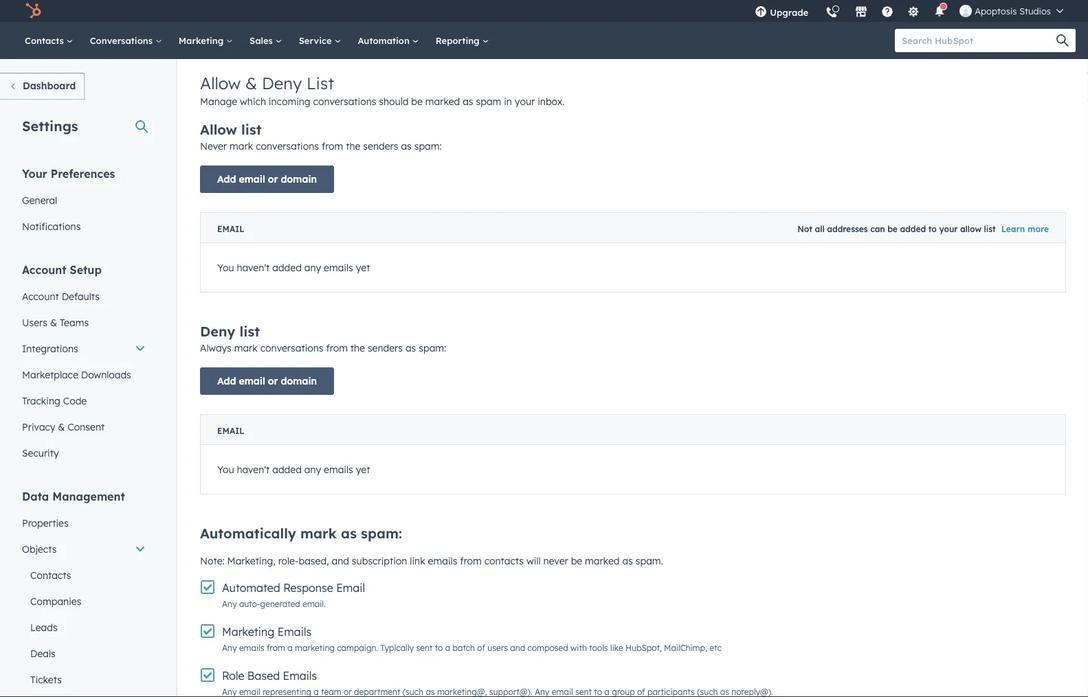 Task type: locate. For each thing, give the bounding box(es) containing it.
objects button
[[14, 537, 154, 563]]

or down deny list always mark conversations from the senders as spam:
[[268, 375, 278, 387]]

0 vertical spatial any
[[304, 262, 321, 274]]

1 vertical spatial and
[[510, 643, 525, 654]]

& inside allow & deny list manage which incoming conversations should be marked as spam in your inbox.
[[245, 73, 257, 93]]

0 vertical spatial be
[[411, 96, 423, 108]]

0 vertical spatial deny
[[262, 73, 302, 93]]

marketing left the "sales"
[[179, 35, 226, 46]]

2 vertical spatial list
[[240, 323, 260, 340]]

from inside allow list never mark conversations from the senders as spam:
[[322, 140, 343, 152]]

domain down deny list always mark conversations from the senders as spam:
[[281, 375, 317, 387]]

0 vertical spatial the
[[346, 140, 361, 152]]

to right sent
[[435, 643, 443, 654]]

1 vertical spatial emails
[[283, 670, 317, 683]]

add email or domain down always
[[217, 375, 317, 387]]

1 vertical spatial contacts
[[30, 570, 71, 582]]

upgrade
[[770, 7, 809, 18]]

2 add from the top
[[217, 375, 236, 387]]

be inside allow & deny list manage which incoming conversations should be marked as spam in your inbox.
[[411, 96, 423, 108]]

spam
[[476, 96, 501, 108]]

1 or from the top
[[268, 173, 278, 185]]

conversations inside deny list always mark conversations from the senders as spam:
[[260, 342, 323, 354]]

allow list never mark conversations from the senders as spam:
[[200, 121, 442, 152]]

domain down allow list never mark conversations from the senders as spam:
[[281, 173, 317, 185]]

your right "in"
[[515, 96, 535, 108]]

emails down marketing
[[283, 670, 317, 683]]

emails up marketing
[[278, 626, 312, 639]]

mark right never
[[230, 140, 253, 152]]

contacts link down hubspot link
[[16, 22, 82, 59]]

1 horizontal spatial marked
[[585, 555, 620, 568]]

notifications
[[22, 220, 81, 232]]

1 vertical spatial mark
[[234, 342, 258, 354]]

any left auto- at the bottom left of page
[[222, 599, 237, 610]]

and right the based,
[[332, 555, 349, 568]]

list inside allow list never mark conversations from the senders as spam:
[[241, 121, 262, 138]]

mark inside allow list never mark conversations from the senders as spam:
[[230, 140, 253, 152]]

list inside deny list always mark conversations from the senders as spam:
[[240, 323, 260, 340]]

mark up the based,
[[300, 525, 337, 542]]

1 email from the top
[[239, 173, 265, 185]]

auto-
[[239, 599, 260, 610]]

deny up 'incoming'
[[262, 73, 302, 93]]

1 vertical spatial the
[[351, 342, 365, 354]]

list
[[241, 121, 262, 138], [984, 224, 996, 234], [240, 323, 260, 340]]

or down allow list never mark conversations from the senders as spam:
[[268, 173, 278, 185]]

2 horizontal spatial be
[[888, 224, 898, 234]]

0 vertical spatial conversations
[[313, 96, 376, 108]]

account defaults
[[22, 290, 100, 302]]

senders inside deny list always mark conversations from the senders as spam:
[[368, 342, 403, 354]]

marked left spam
[[425, 96, 460, 108]]

contacts
[[484, 555, 524, 568]]

marketing,
[[227, 555, 276, 568]]

0 vertical spatial yet
[[356, 262, 370, 274]]

list for allow
[[241, 121, 262, 138]]

as inside deny list always mark conversations from the senders as spam:
[[406, 342, 416, 354]]

0 vertical spatial or
[[268, 173, 278, 185]]

marketing
[[179, 35, 226, 46], [222, 626, 274, 639]]

allow for &
[[200, 73, 241, 93]]

0 vertical spatial haven't
[[237, 262, 270, 274]]

0 horizontal spatial &
[[50, 317, 57, 329]]

2 account from the top
[[22, 290, 59, 302]]

1 vertical spatial account
[[22, 290, 59, 302]]

2 domain from the top
[[281, 375, 317, 387]]

0 vertical spatial list
[[241, 121, 262, 138]]

0 vertical spatial allow
[[200, 73, 241, 93]]

1 vertical spatial any
[[304, 464, 321, 476]]

spam:
[[414, 140, 442, 152], [419, 342, 446, 354], [361, 525, 402, 542]]

mark for deny
[[234, 342, 258, 354]]

will
[[527, 555, 541, 568]]

0 vertical spatial email
[[217, 224, 244, 234]]

marketplaces image
[[855, 6, 868, 19]]

the for allow
[[346, 140, 361, 152]]

emails
[[278, 626, 312, 639], [283, 670, 317, 683]]

add email or domain down never
[[217, 173, 317, 185]]

1 horizontal spatial to
[[929, 224, 937, 234]]

yet
[[356, 262, 370, 274], [356, 464, 370, 476]]

add email or domain button down never
[[200, 166, 334, 193]]

allow up never
[[200, 121, 237, 138]]

0 vertical spatial add
[[217, 173, 236, 185]]

sent
[[416, 643, 433, 654]]

1 vertical spatial contacts link
[[14, 563, 154, 589]]

you
[[217, 262, 234, 274], [217, 464, 234, 476]]

0 vertical spatial marketing
[[179, 35, 226, 46]]

2 or from the top
[[268, 375, 278, 387]]

0 vertical spatial spam:
[[414, 140, 442, 152]]

contacts
[[25, 35, 66, 46], [30, 570, 71, 582]]

add email or domain button
[[200, 166, 334, 193], [200, 368, 334, 395]]

1 vertical spatial spam:
[[419, 342, 446, 354]]

downloads
[[81, 369, 131, 381]]

and
[[332, 555, 349, 568], [510, 643, 525, 654]]

0 horizontal spatial your
[[515, 96, 535, 108]]

0 vertical spatial you haven't added any emails yet
[[217, 262, 370, 274]]

1 vertical spatial marketing
[[222, 626, 274, 639]]

1 add from the top
[[217, 173, 236, 185]]

2 any from the top
[[222, 643, 237, 654]]

0 vertical spatial mark
[[230, 140, 253, 152]]

users & teams
[[22, 317, 89, 329]]

1 vertical spatial any
[[222, 643, 237, 654]]

account up users
[[22, 290, 59, 302]]

the
[[346, 140, 361, 152], [351, 342, 365, 354]]

leads
[[30, 622, 57, 634]]

1 vertical spatial you
[[217, 464, 234, 476]]

1 vertical spatial or
[[268, 375, 278, 387]]

users & teams link
[[14, 310, 154, 336]]

contacts down hubspot link
[[25, 35, 66, 46]]

0 vertical spatial senders
[[363, 140, 398, 152]]

0 vertical spatial email
[[239, 173, 265, 185]]

calling icon image
[[826, 7, 838, 19]]

allow inside allow list never mark conversations from the senders as spam:
[[200, 121, 237, 138]]

reporting link
[[427, 22, 497, 59]]

0 vertical spatial any
[[222, 599, 237, 610]]

account setup element
[[14, 262, 154, 466]]

allow
[[960, 224, 982, 234]]

add down never
[[217, 173, 236, 185]]

automatically
[[200, 525, 296, 542]]

1 vertical spatial add
[[217, 375, 236, 387]]

any for automated response email
[[222, 599, 237, 610]]

1 vertical spatial marked
[[585, 555, 620, 568]]

add down always
[[217, 375, 236, 387]]

1 vertical spatial yet
[[356, 464, 370, 476]]

be right never
[[571, 555, 582, 568]]

senders
[[363, 140, 398, 152], [368, 342, 403, 354]]

1 domain from the top
[[281, 173, 317, 185]]

to left allow on the top right
[[929, 224, 937, 234]]

to
[[929, 224, 937, 234], [435, 643, 443, 654]]

tools
[[589, 643, 608, 654]]

conversations inside allow & deny list manage which incoming conversations should be marked as spam in your inbox.
[[313, 96, 376, 108]]

1 horizontal spatial your
[[939, 224, 958, 234]]

as inside allow & deny list manage which incoming conversations should be marked as spam in your inbox.
[[463, 96, 473, 108]]

1 you haven't added any emails yet from the top
[[217, 262, 370, 274]]

0 vertical spatial to
[[929, 224, 937, 234]]

0 vertical spatial contacts link
[[16, 22, 82, 59]]

0 vertical spatial add email or domain
[[217, 173, 317, 185]]

0 vertical spatial add email or domain button
[[200, 166, 334, 193]]

1 horizontal spatial a
[[445, 643, 450, 654]]

1 vertical spatial add email or domain
[[217, 375, 317, 387]]

1 account from the top
[[22, 263, 66, 277]]

0 vertical spatial contacts
[[25, 35, 66, 46]]

0 vertical spatial marked
[[425, 96, 460, 108]]

any emails from a marketing campaign. typically sent to a batch of users and composed with tools like hubspot, mailchimp, etc
[[222, 643, 722, 654]]

& right users
[[50, 317, 57, 329]]

help button
[[876, 0, 899, 22]]

& right privacy at left
[[58, 421, 65, 433]]

mark for allow
[[230, 140, 253, 152]]

allow up the manage
[[200, 73, 241, 93]]

Search HubSpot search field
[[895, 29, 1064, 52]]

1 vertical spatial haven't
[[237, 464, 270, 476]]

settings image
[[908, 6, 920, 19]]

1 vertical spatial be
[[888, 224, 898, 234]]

1 vertical spatial allow
[[200, 121, 237, 138]]

domain for second add email or domain button from the bottom
[[281, 173, 317, 185]]

a
[[288, 643, 293, 654], [445, 643, 450, 654]]

learn more button
[[1001, 224, 1049, 234]]

0 vertical spatial you
[[217, 262, 234, 274]]

dashboard
[[23, 80, 76, 92]]

spam: for allow
[[414, 140, 442, 152]]

marked right never
[[585, 555, 620, 568]]

0 horizontal spatial and
[[332, 555, 349, 568]]

& up which
[[245, 73, 257, 93]]

deny
[[262, 73, 302, 93], [200, 323, 235, 340]]

conversations inside allow list never mark conversations from the senders as spam:
[[256, 140, 319, 152]]

from
[[322, 140, 343, 152], [326, 342, 348, 354], [460, 555, 482, 568], [267, 643, 285, 654]]

&
[[245, 73, 257, 93], [50, 317, 57, 329], [58, 421, 65, 433]]

1 vertical spatial email
[[217, 426, 244, 437]]

your
[[515, 96, 535, 108], [939, 224, 958, 234]]

automation
[[358, 35, 412, 46]]

privacy & consent
[[22, 421, 105, 433]]

add email or domain button down always
[[200, 368, 334, 395]]

0 horizontal spatial a
[[288, 643, 293, 654]]

teams
[[60, 317, 89, 329]]

conversations
[[90, 35, 155, 46]]

1 vertical spatial email
[[239, 375, 265, 387]]

a left batch
[[445, 643, 450, 654]]

manage
[[200, 96, 237, 108]]

account up the account defaults
[[22, 263, 66, 277]]

apoptosis studios
[[975, 5, 1051, 16]]

and right users
[[510, 643, 525, 654]]

settings
[[22, 117, 78, 134]]

any
[[222, 599, 237, 610], [222, 643, 237, 654]]

1 vertical spatial deny
[[200, 323, 235, 340]]

0 vertical spatial your
[[515, 96, 535, 108]]

mark right always
[[234, 342, 258, 354]]

companies
[[30, 596, 81, 608]]

1 horizontal spatial &
[[58, 421, 65, 433]]

0 horizontal spatial be
[[411, 96, 423, 108]]

1 allow from the top
[[200, 73, 241, 93]]

role-
[[278, 555, 299, 568]]

allow & deny list manage which incoming conversations should be marked as spam in your inbox.
[[200, 73, 565, 108]]

role
[[222, 670, 244, 683]]

a left marketing
[[288, 643, 293, 654]]

0 vertical spatial domain
[[281, 173, 317, 185]]

1 vertical spatial &
[[50, 317, 57, 329]]

spam: inside allow list never mark conversations from the senders as spam:
[[414, 140, 442, 152]]

which
[[240, 96, 266, 108]]

1 horizontal spatial be
[[571, 555, 582, 568]]

1 vertical spatial you haven't added any emails yet
[[217, 464, 370, 476]]

0 horizontal spatial deny
[[200, 323, 235, 340]]

all
[[815, 224, 825, 234]]

deny up always
[[200, 323, 235, 340]]

domain
[[281, 173, 317, 185], [281, 375, 317, 387]]

2 vertical spatial be
[[571, 555, 582, 568]]

your left allow on the top right
[[939, 224, 958, 234]]

contacts link up companies
[[14, 563, 154, 589]]

emails
[[324, 262, 353, 274], [324, 464, 353, 476], [428, 555, 457, 568], [239, 643, 264, 654]]

contacts up companies
[[30, 570, 71, 582]]

email
[[217, 224, 244, 234], [217, 426, 244, 437], [336, 582, 365, 595]]

hubspot,
[[626, 643, 662, 654]]

based
[[247, 670, 280, 683]]

1 horizontal spatial deny
[[262, 73, 302, 93]]

any up role
[[222, 643, 237, 654]]

account for account setup
[[22, 263, 66, 277]]

subscription
[[352, 555, 407, 568]]

account inside "link"
[[22, 290, 59, 302]]

marketing down auto- at the bottom left of page
[[222, 626, 274, 639]]

0 horizontal spatial to
[[435, 643, 443, 654]]

help image
[[881, 6, 894, 19]]

spam.
[[636, 555, 663, 568]]

be right should
[[411, 96, 423, 108]]

marketing for marketing emails
[[222, 626, 274, 639]]

2 vertical spatial conversations
[[260, 342, 323, 354]]

never
[[200, 140, 227, 152]]

marked
[[425, 96, 460, 108], [585, 555, 620, 568]]

link
[[410, 555, 425, 568]]

data management
[[22, 490, 125, 504]]

1 any from the top
[[222, 599, 237, 610]]

allow inside allow & deny list manage which incoming conversations should be marked as spam in your inbox.
[[200, 73, 241, 93]]

0 vertical spatial account
[[22, 263, 66, 277]]

menu
[[747, 0, 1072, 27]]

spam: inside deny list always mark conversations from the senders as spam:
[[419, 342, 446, 354]]

1 vertical spatial conversations
[[256, 140, 319, 152]]

marketplace downloads
[[22, 369, 131, 381]]

domain for 1st add email or domain button from the bottom
[[281, 375, 317, 387]]

marketing for marketing
[[179, 35, 226, 46]]

2 allow from the top
[[200, 121, 237, 138]]

senders inside allow list never mark conversations from the senders as spam:
[[363, 140, 398, 152]]

be right can
[[888, 224, 898, 234]]

the inside deny list always mark conversations from the senders as spam:
[[351, 342, 365, 354]]

1 vertical spatial domain
[[281, 375, 317, 387]]

1 you from the top
[[217, 262, 234, 274]]

2 vertical spatial &
[[58, 421, 65, 433]]

2 horizontal spatial &
[[245, 73, 257, 93]]

marketing link
[[170, 22, 241, 59]]

the inside allow list never mark conversations from the senders as spam:
[[346, 140, 361, 152]]

defaults
[[62, 290, 100, 302]]

0 vertical spatial &
[[245, 73, 257, 93]]

privacy & consent link
[[14, 414, 154, 440]]

1 add email or domain from the top
[[217, 173, 317, 185]]

1 vertical spatial list
[[984, 224, 996, 234]]

1 vertical spatial add email or domain button
[[200, 368, 334, 395]]

mark inside deny list always mark conversations from the senders as spam:
[[234, 342, 258, 354]]

0 horizontal spatial marked
[[425, 96, 460, 108]]

1 vertical spatial senders
[[368, 342, 403, 354]]

from inside deny list always mark conversations from the senders as spam:
[[326, 342, 348, 354]]



Task type: vqa. For each thing, say whether or not it's contained in the screenshot.
bottommost list
yes



Task type: describe. For each thing, give the bounding box(es) containing it.
of
[[477, 643, 485, 654]]

1 horizontal spatial and
[[510, 643, 525, 654]]

1 haven't from the top
[[237, 262, 270, 274]]

data management element
[[14, 489, 154, 698]]

not
[[798, 224, 813, 234]]

account for account defaults
[[22, 290, 59, 302]]

service link
[[291, 22, 350, 59]]

as inside allow list never mark conversations from the senders as spam:
[[401, 140, 412, 152]]

conversations for allow
[[256, 140, 319, 152]]

the for deny
[[351, 342, 365, 354]]

list for deny
[[240, 323, 260, 340]]

any for marketing emails
[[222, 643, 237, 654]]

setup
[[70, 263, 102, 277]]

2 add email or domain button from the top
[[200, 368, 334, 395]]

search button
[[1050, 29, 1076, 52]]

& for consent
[[58, 421, 65, 433]]

senders for allow
[[363, 140, 398, 152]]

batch
[[453, 643, 475, 654]]

response
[[283, 582, 333, 595]]

composed
[[528, 643, 568, 654]]

2 yet from the top
[[356, 464, 370, 476]]

notifications button
[[928, 0, 952, 22]]

always
[[200, 342, 231, 354]]

2 add email or domain from the top
[[217, 375, 317, 387]]

2 a from the left
[[445, 643, 450, 654]]

sales
[[250, 35, 275, 46]]

contacts inside data management element
[[30, 570, 71, 582]]

2 vertical spatial email
[[336, 582, 365, 595]]

account setup
[[22, 263, 102, 277]]

dashboard link
[[0, 73, 85, 100]]

note:
[[200, 555, 225, 568]]

tickets link
[[14, 667, 154, 693]]

2 vertical spatial added
[[272, 464, 302, 476]]

2 you haven't added any emails yet from the top
[[217, 464, 370, 476]]

learn
[[1001, 224, 1025, 234]]

deny inside allow & deny list manage which incoming conversations should be marked as spam in your inbox.
[[262, 73, 302, 93]]

0 vertical spatial added
[[900, 224, 926, 234]]

generated
[[260, 599, 300, 610]]

deals
[[30, 648, 56, 660]]

contacts link for conversations "link"
[[16, 22, 82, 59]]

deny inside deny list always mark conversations from the senders as spam:
[[200, 323, 235, 340]]

menu containing apoptosis studios
[[747, 0, 1072, 27]]

objects
[[22, 543, 57, 555]]

general
[[22, 194, 57, 206]]

tara schultz image
[[960, 5, 972, 17]]

2 vertical spatial mark
[[300, 525, 337, 542]]

should
[[379, 96, 409, 108]]

1 yet from the top
[[356, 262, 370, 274]]

more
[[1028, 224, 1049, 234]]

& for teams
[[50, 317, 57, 329]]

addresses
[[827, 224, 868, 234]]

upgrade image
[[755, 6, 767, 19]]

automated
[[222, 582, 280, 595]]

tracking code
[[22, 395, 87, 407]]

1 add email or domain button from the top
[[200, 166, 334, 193]]

senders for deny
[[368, 342, 403, 354]]

security link
[[14, 440, 154, 466]]

data
[[22, 490, 49, 504]]

security
[[22, 447, 59, 459]]

1 vertical spatial added
[[272, 262, 302, 274]]

account defaults link
[[14, 284, 154, 310]]

2 email from the top
[[239, 375, 265, 387]]

properties
[[22, 517, 68, 529]]

properties link
[[14, 510, 154, 537]]

management
[[52, 490, 125, 504]]

in
[[504, 96, 512, 108]]

0 vertical spatial emails
[[278, 626, 312, 639]]

can
[[870, 224, 885, 234]]

marked inside allow & deny list manage which incoming conversations should be marked as spam in your inbox.
[[425, 96, 460, 108]]

calling icon button
[[820, 1, 844, 22]]

privacy
[[22, 421, 55, 433]]

note: marketing, role-based, and subscription link emails from contacts will never be marked as spam.
[[200, 555, 663, 568]]

2 any from the top
[[304, 464, 321, 476]]

2 haven't from the top
[[237, 464, 270, 476]]

companies link
[[14, 589, 154, 615]]

marketing
[[295, 643, 335, 654]]

1 a from the left
[[288, 643, 293, 654]]

like
[[610, 643, 623, 654]]

marketplace
[[22, 369, 78, 381]]

1 vertical spatial your
[[939, 224, 958, 234]]

deals link
[[14, 641, 154, 667]]

search image
[[1057, 34, 1069, 47]]

conversations for deny
[[260, 342, 323, 354]]

never
[[543, 555, 568, 568]]

preferences
[[51, 167, 115, 180]]

0 vertical spatial and
[[332, 555, 349, 568]]

tracking
[[22, 395, 60, 407]]

hubspot image
[[25, 3, 41, 19]]

your inside allow & deny list manage which incoming conversations should be marked as spam in your inbox.
[[515, 96, 535, 108]]

2 vertical spatial spam:
[[361, 525, 402, 542]]

& for deny
[[245, 73, 257, 93]]

sales link
[[241, 22, 291, 59]]

users
[[488, 643, 508, 654]]

your preferences
[[22, 167, 115, 180]]

general link
[[14, 187, 154, 213]]

email.
[[303, 599, 326, 610]]

list
[[307, 73, 334, 93]]

inbox.
[[538, 96, 565, 108]]

1 any from the top
[[304, 262, 321, 274]]

deny list always mark conversations from the senders as spam:
[[200, 323, 446, 354]]

apoptosis studios button
[[952, 0, 1072, 22]]

not all addresses can be added to your allow list learn more
[[798, 224, 1049, 234]]

your preferences element
[[14, 166, 154, 240]]

2 you from the top
[[217, 464, 234, 476]]

consent
[[68, 421, 105, 433]]

1 vertical spatial to
[[435, 643, 443, 654]]

your
[[22, 167, 47, 180]]

contacts link for "companies" link
[[14, 563, 154, 589]]

automated response email
[[222, 582, 365, 595]]

conversations link
[[82, 22, 170, 59]]

notifications image
[[934, 6, 946, 19]]

reporting
[[436, 35, 482, 46]]

tracking code link
[[14, 388, 154, 414]]

service
[[299, 35, 334, 46]]

automatically mark as spam:
[[200, 525, 402, 542]]

studios
[[1020, 5, 1051, 16]]

role based emails
[[222, 670, 317, 683]]

incoming
[[269, 96, 311, 108]]

marketplace downloads link
[[14, 362, 154, 388]]

marketplaces button
[[847, 0, 876, 22]]

spam: for deny
[[419, 342, 446, 354]]

allow for list
[[200, 121, 237, 138]]

marketing emails
[[222, 626, 312, 639]]

typically
[[380, 643, 414, 654]]

mailchimp,
[[664, 643, 707, 654]]



